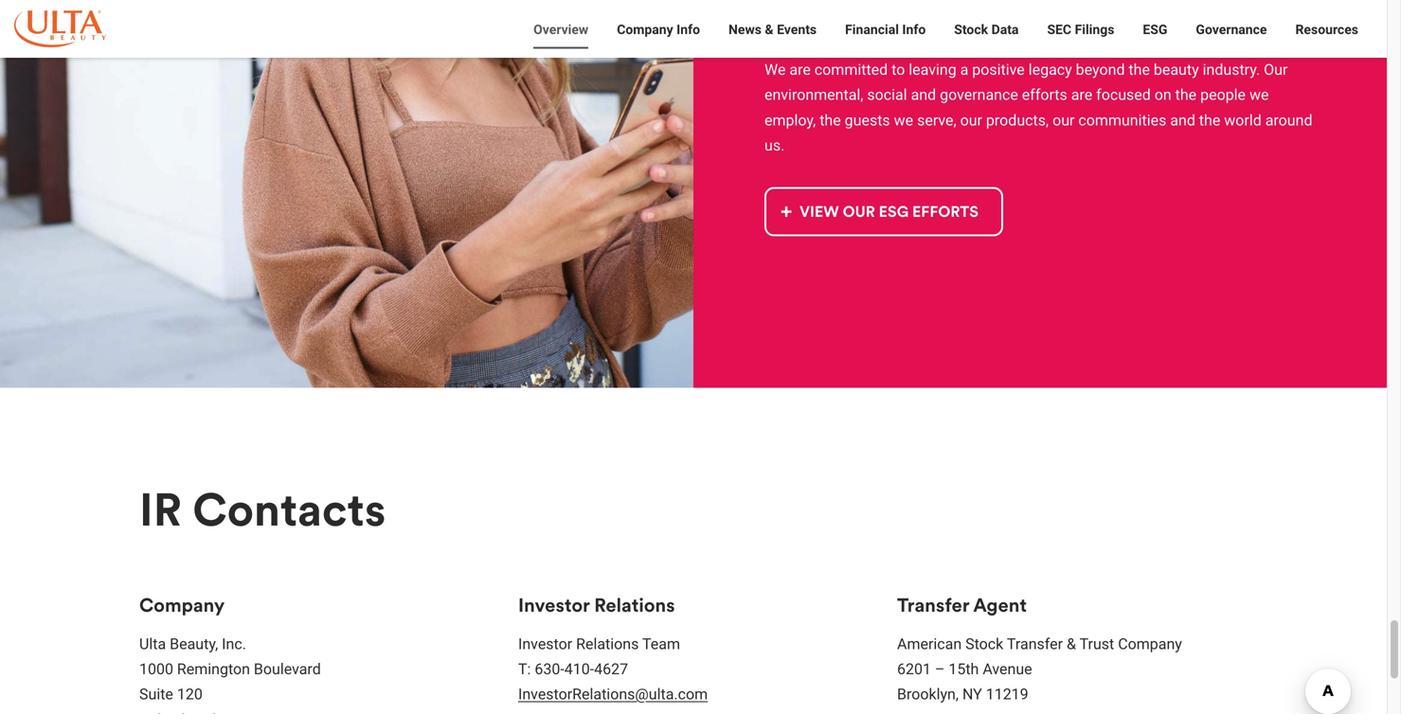 Task type: describe. For each thing, give the bounding box(es) containing it.
resources
[[1296, 22, 1359, 37]]

news
[[729, 22, 762, 37]]

data
[[992, 22, 1019, 37]]

410-
[[565, 660, 594, 678]]

products
[[986, 111, 1046, 129]]

our inside we are committed to leaving a positive legacy beyond the beauty industry. our environmental, social and governance efforts are focused on the people we employ, the guests we serve, our products
[[1264, 61, 1288, 79]]

brooklyn,
[[897, 686, 959, 704]]

view
[[800, 202, 839, 221]]

main element
[[0, 0, 1387, 58]]

on
[[1155, 86, 1172, 104]]

t:
[[518, 660, 531, 678]]

esg link
[[1129, 19, 1182, 58]]

stock data link
[[940, 19, 1033, 58]]

,
[[1046, 111, 1049, 129]]

us
[[1022, 15, 1044, 39]]

beauty,
[[170, 635, 218, 653]]

6201
[[897, 660, 931, 678]]

0 horizontal spatial transfer
[[897, 594, 970, 617]]

4627
[[594, 660, 628, 678]]

industry.
[[1203, 61, 1260, 79]]

contacts
[[193, 481, 386, 538]]

0 vertical spatial are
[[790, 61, 811, 79]]

governance link
[[1182, 19, 1282, 58]]

employ,
[[765, 111, 816, 129]]

investor for investor link
[[533, 22, 581, 37]]

leaving
[[909, 61, 957, 79]]

around
[[1266, 111, 1313, 129]]

–
[[935, 660, 945, 678]]

ulta
[[139, 635, 166, 653]]

agent
[[973, 594, 1027, 617]]

positive
[[972, 61, 1025, 79]]

investor inside investor relations team t: 630-410-4627 investorrelations@ulta.com
[[518, 635, 572, 653]]

the right the on
[[1176, 86, 1197, 104]]

stock inside stock data 'link'
[[954, 22, 988, 37]]

committed
[[815, 61, 888, 79]]

american
[[897, 635, 962, 653]]

.
[[781, 137, 785, 155]]

we
[[765, 61, 786, 79]]

efforts
[[912, 202, 979, 221]]

our inside we are committed to leaving a positive legacy beyond the beauty industry. our environmental, social and governance efforts are focused on the people we employ, the guests we serve, our products
[[960, 111, 983, 129]]

ir contacts
[[139, 481, 386, 538]]

sec filings
[[1047, 22, 1115, 37]]

company inside american stock transfer & trust company 6201 – 15th avenue brooklyn, ny 11219
[[1118, 635, 1182, 653]]

11219
[[986, 686, 1029, 704]]

0 vertical spatial we
[[1250, 86, 1269, 104]]

0 horizontal spatial we
[[894, 111, 914, 129]]

beauty
[[1154, 61, 1199, 79]]

beyond
[[1076, 61, 1125, 79]]

legacy
[[1029, 61, 1072, 79]]

esg inside main element
[[1143, 22, 1168, 37]]

transfer inside american stock transfer & trust company 6201 – 15th avenue brooklyn, ny 11219
[[1007, 635, 1063, 653]]

1000
[[139, 660, 173, 678]]

news & events link
[[714, 19, 831, 58]]

world
[[1225, 111, 1262, 129]]

environmental,
[[765, 86, 864, 104]]

company for company info
[[617, 22, 673, 37]]

governance
[[1196, 22, 1267, 37]]

team
[[642, 635, 680, 653]]

the inside and the world around us
[[1199, 111, 1221, 129]]

avenue
[[983, 660, 1032, 678]]

the left world
[[861, 15, 890, 39]]

inc.
[[222, 635, 246, 653]]

ir
[[139, 481, 182, 538]]

company info link
[[603, 19, 714, 58]]

investor link
[[518, 19, 581, 58]]

guests
[[845, 111, 890, 129]]

suite
[[139, 686, 173, 704]]

financial
[[845, 22, 899, 37]]

sec filings link
[[1033, 19, 1129, 58]]



Task type: vqa. For each thing, say whether or not it's contained in the screenshot.
2nd product group from the left
no



Task type: locate. For each thing, give the bounding box(es) containing it.
serve,
[[917, 111, 957, 129]]

stock inside american stock transfer & trust company 6201 – 15th avenue brooklyn, ny 11219
[[966, 635, 1004, 653]]

and inside and the world around us
[[1171, 111, 1196, 129]]

view our esg efforts
[[800, 202, 979, 221]]

1 vertical spatial we
[[894, 111, 914, 129]]

0 vertical spatial our
[[1264, 61, 1288, 79]]

info left news
[[677, 22, 700, 37]]

stock data
[[954, 22, 1019, 37]]

and down the on
[[1171, 111, 1196, 129]]

1 horizontal spatial our
[[1264, 61, 1288, 79]]

efforts
[[1022, 86, 1068, 104]]

0 horizontal spatial &
[[765, 22, 774, 37]]

1 vertical spatial are
[[1071, 86, 1093, 104]]

investor inside main element
[[533, 22, 581, 37]]

investor relations
[[518, 594, 675, 617]]

1 horizontal spatial info
[[902, 22, 926, 37]]

social
[[867, 86, 907, 104]]

1 info from the left
[[677, 22, 700, 37]]

& inside main element
[[765, 22, 774, 37]]

ulta beauty, inc. image
[[14, 10, 106, 47]]

relations for investor relations
[[594, 594, 675, 617]]

1 vertical spatial relations
[[576, 635, 639, 653]]

0 vertical spatial stock
[[954, 22, 988, 37]]

we are committed to leaving a positive legacy beyond the beauty industry. our environmental, social and governance efforts are focused on the people we employ, the guests we serve, our products
[[765, 61, 1288, 129]]

0 vertical spatial company
[[617, 22, 673, 37]]

1 vertical spatial esg
[[879, 202, 909, 221]]

relations for investor relations team t: 630-410-4627 investorrelations@ulta.com
[[576, 635, 639, 653]]

2 info from the left
[[902, 22, 926, 37]]

stock up 15th
[[966, 635, 1004, 653]]

2 vertical spatial company
[[1118, 635, 1182, 653]]

our
[[960, 111, 983, 129], [1053, 111, 1075, 129]]

1 vertical spatial our
[[843, 202, 875, 221]]

news & events
[[729, 22, 817, 37]]

0 horizontal spatial company
[[139, 594, 225, 617]]

our
[[1264, 61, 1288, 79], [843, 202, 875, 221]]

0 horizontal spatial info
[[677, 22, 700, 37]]

view our esg efforts link
[[765, 187, 1004, 236]]

events
[[777, 22, 817, 37]]

1 horizontal spatial and
[[1171, 111, 1196, 129]]

company inside main element
[[617, 22, 673, 37]]

1 vertical spatial company
[[139, 594, 225, 617]]

& right news
[[765, 22, 774, 37]]

to
[[892, 61, 905, 79]]

0 horizontal spatial are
[[790, 61, 811, 79]]

relations up team
[[594, 594, 675, 617]]

enhancing the world around us
[[765, 15, 1044, 39]]

investorrelations@ulta.com
[[518, 686, 708, 704]]

remington
[[177, 660, 250, 678]]

us
[[765, 137, 781, 155]]

1 vertical spatial stock
[[966, 635, 1004, 653]]

1 vertical spatial investor
[[518, 594, 590, 617]]

communities
[[1079, 111, 1167, 129]]

the up focused
[[1129, 61, 1150, 79]]

the
[[861, 15, 890, 39], [1129, 61, 1150, 79], [1176, 86, 1197, 104], [820, 111, 841, 129], [1199, 111, 1221, 129]]

investor relations team t: 630-410-4627 investorrelations@ulta.com
[[518, 635, 708, 704]]

the down people
[[1199, 111, 1221, 129]]

120
[[177, 686, 203, 704]]

a
[[960, 61, 969, 79]]

filings
[[1075, 22, 1115, 37]]

trust
[[1080, 635, 1115, 653]]

2 horizontal spatial company
[[1118, 635, 1182, 653]]

0 horizontal spatial our
[[960, 111, 983, 129]]

investor for investor relations
[[518, 594, 590, 617]]

financial info
[[845, 22, 926, 37]]

our down governance
[[960, 111, 983, 129]]

&
[[765, 22, 774, 37], [1067, 635, 1076, 653]]

0 horizontal spatial esg
[[879, 202, 909, 221]]

overview link
[[519, 19, 603, 58]]

company right 'overview'
[[617, 22, 673, 37]]

and down leaving
[[911, 86, 936, 104]]

ny
[[963, 686, 982, 704]]

1 vertical spatial &
[[1067, 635, 1076, 653]]

financial info link
[[831, 19, 940, 58]]

investor
[[533, 22, 581, 37], [518, 594, 590, 617], [518, 635, 572, 653]]

american stock transfer & trust company 6201 – 15th avenue brooklyn, ny 11219
[[897, 635, 1182, 704]]

relations inside investor relations team t: 630-410-4627 investorrelations@ulta.com
[[576, 635, 639, 653]]

stock
[[954, 22, 988, 37], [966, 635, 1004, 653]]

& left the trust
[[1067, 635, 1076, 653]]

15th
[[949, 660, 979, 678]]

stock left data
[[954, 22, 988, 37]]

company info
[[617, 22, 700, 37]]

are right we
[[790, 61, 811, 79]]

esg left efforts at the right of the page
[[879, 202, 909, 221]]

our right ,
[[1053, 111, 1075, 129]]

the down environmental,
[[820, 111, 841, 129]]

1 vertical spatial transfer
[[1007, 635, 1063, 653]]

our right the view
[[843, 202, 875, 221]]

overview
[[534, 22, 589, 37]]

and the world around us
[[765, 111, 1313, 155]]

boulevard
[[254, 660, 321, 678]]

transfer agent
[[897, 594, 1027, 617]]

and inside we are committed to leaving a positive legacy beyond the beauty industry. our environmental, social and governance efforts are focused on the people we employ, the guests we serve, our products
[[911, 86, 936, 104]]

2 vertical spatial investor
[[518, 635, 572, 653]]

1 horizontal spatial &
[[1067, 635, 1076, 653]]

world
[[894, 15, 948, 39]]

0 horizontal spatial our
[[843, 202, 875, 221]]

630-
[[535, 660, 565, 678]]

1 vertical spatial and
[[1171, 111, 1196, 129]]

1 horizontal spatial our
[[1053, 111, 1075, 129]]

1 horizontal spatial are
[[1071, 86, 1093, 104]]

relations up 4627
[[576, 635, 639, 653]]

sec
[[1047, 22, 1072, 37]]

info
[[677, 22, 700, 37], [902, 22, 926, 37]]

transfer up avenue
[[1007, 635, 1063, 653]]

2 our from the left
[[1053, 111, 1075, 129]]

we up world
[[1250, 86, 1269, 104]]

& inside american stock transfer & trust company 6201 – 15th avenue brooklyn, ny 11219
[[1067, 635, 1076, 653]]

1 horizontal spatial company
[[617, 22, 673, 37]]

company for company
[[139, 594, 225, 617]]

focused
[[1096, 86, 1151, 104]]

0 horizontal spatial and
[[911, 86, 936, 104]]

esg up the "beauty" at top
[[1143, 22, 1168, 37]]

we
[[1250, 86, 1269, 104], [894, 111, 914, 129]]

1 horizontal spatial we
[[1250, 86, 1269, 104]]

governance
[[940, 86, 1018, 104]]

relations
[[594, 594, 675, 617], [576, 635, 639, 653]]

we down social
[[894, 111, 914, 129]]

, our communities
[[1046, 111, 1167, 129]]

are down the beyond
[[1071, 86, 1093, 104]]

info right financial
[[902, 22, 926, 37]]

info for financial info
[[902, 22, 926, 37]]

info for company info
[[677, 22, 700, 37]]

company
[[617, 22, 673, 37], [139, 594, 225, 617], [1118, 635, 1182, 653]]

1 our from the left
[[960, 111, 983, 129]]

0 vertical spatial esg
[[1143, 22, 1168, 37]]

people
[[1201, 86, 1246, 104]]

and
[[911, 86, 936, 104], [1171, 111, 1196, 129]]

0 vertical spatial transfer
[[897, 594, 970, 617]]

0 vertical spatial investor
[[533, 22, 581, 37]]

our right industry.
[[1264, 61, 1288, 79]]

enhancing
[[765, 15, 857, 39]]

1 horizontal spatial esg
[[1143, 22, 1168, 37]]

1 horizontal spatial transfer
[[1007, 635, 1063, 653]]

transfer up american
[[897, 594, 970, 617]]

company right the trust
[[1118, 635, 1182, 653]]

resources link
[[1282, 19, 1373, 58]]

0 vertical spatial &
[[765, 22, 774, 37]]

company up beauty,
[[139, 594, 225, 617]]

around
[[952, 15, 1018, 39]]

ulta beauty, inc. 1000 remington boulevard suite 120
[[139, 635, 321, 704]]

investorrelations@ulta.com link
[[518, 686, 708, 704]]

transfer
[[897, 594, 970, 617], [1007, 635, 1063, 653]]

0 vertical spatial relations
[[594, 594, 675, 617]]

0 vertical spatial and
[[911, 86, 936, 104]]



